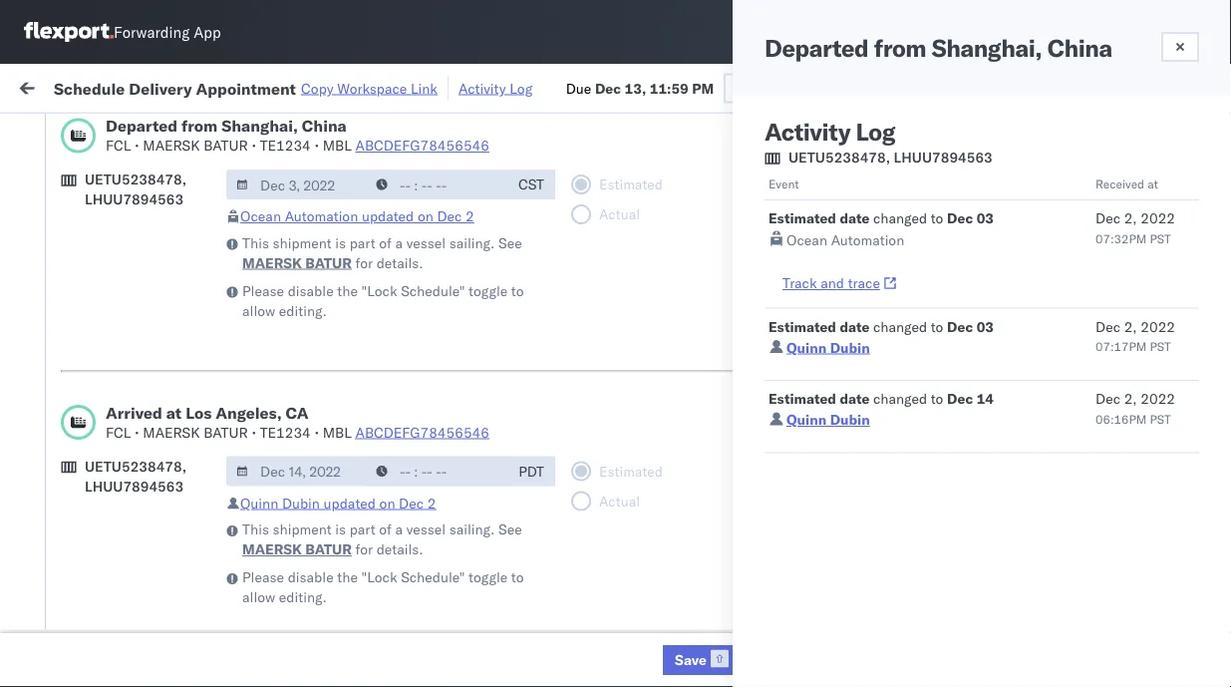 Task type: describe. For each thing, give the bounding box(es) containing it.
1 ceau7522281, from the top
[[1116, 243, 1219, 261]]

confirm pickup from los angeles, ca
[[46, 540, 261, 578]]

from for 2nd the 'schedule pickup from los angeles, ca' link from the bottom
[[155, 496, 184, 514]]

filtered by:
[[20, 122, 91, 140]]

deadline
[[208, 163, 257, 178]]

3 schedule pickup from los angeles, ca link from the top
[[46, 407, 283, 447]]

date for dec 2, 2022 06:16pm pst
[[840, 390, 870, 407]]

pdt
[[519, 462, 545, 480]]

ocean automation
[[787, 231, 905, 249]]

filtered
[[20, 122, 69, 140]]

estimated date changed to dec 03 for dec 2, 2022 07:17pm pst
[[769, 318, 995, 335]]

1 vertical spatial log
[[856, 117, 896, 147]]

maersk inside departed from shanghai, china fcl • maersk batur • te1234 • mbl abcdefg78456546
[[143, 137, 200, 154]]

dangerous
[[1084, 443, 1142, 458]]

1 ocean fcl from the top
[[498, 200, 568, 217]]

ca inside arrived at los angeles, ca fcl • maersk batur • te1234 • mbl abcdefg78456546
[[286, 402, 309, 422]]

6 ocean fcl from the top
[[498, 507, 568, 525]]

changed for dec 2, 2022 07:32pm pst
[[874, 209, 928, 227]]

dec inside dec 2, 2022 06:16pm pst
[[1096, 390, 1121, 407]]

2022 down -- : -- -- text field
[[365, 507, 399, 525]]

schedule delivery appointment copy workspace link
[[54, 78, 438, 98]]

-- : -- -- text field
[[366, 456, 508, 486]]

mode
[[498, 163, 528, 178]]

bond
[[1084, 393, 1112, 408]]

schedule delivery appointment link for 1st the schedule delivery appointment button
[[46, 242, 245, 262]]

4:00
[[208, 551, 239, 569]]

5 schedule pickup from los angeles, ca from the top
[[46, 628, 269, 665]]

documents inside documents available for broker n/a
[[959, 308, 1021, 323]]

• right work,
[[252, 137, 256, 154]]

8 resize handle column header from the left
[[1196, 155, 1220, 687]]

(0)
[[323, 77, 349, 95]]

of for arrived at los angeles, ca
[[379, 521, 392, 538]]

confirm pickup from los angeles, ca button
[[46, 539, 283, 581]]

4 ceau7522281, from the top
[[1116, 375, 1219, 393]]

hbl
[[1084, 308, 1107, 323]]

status
[[108, 124, 143, 139]]

activity inside button
[[459, 79, 506, 97]]

a for arrived at los angeles, ca
[[396, 521, 403, 538]]

track and trace
[[783, 274, 881, 292]]

copy
[[301, 79, 334, 97]]

1 demo from the top
[[683, 200, 720, 217]]

documents down workitem
[[46, 209, 118, 226]]

2022 right 8,
[[356, 463, 391, 481]]

2 vertical spatial dubin
[[282, 494, 320, 512]]

te1234 inside departed from shanghai, china fcl • maersk batur • te1234 • mbl abcdefg78456546
[[260, 137, 311, 154]]

to for dec 2, 2022 07:32pm pst
[[931, 209, 944, 227]]

5 schedule pickup from los angeles, ca button from the top
[[46, 627, 283, 669]]

delivery down confirm pickup from los angeles, ca
[[100, 594, 152, 611]]

caiu7969337
[[1116, 200, 1210, 217]]

link
[[411, 79, 438, 97]]

pst for dec 2, 2022 07:17pm pst
[[1151, 339, 1172, 354]]

editing. for angeles,
[[279, 589, 327, 606]]

2 ceau7522281, h from the top
[[1116, 287, 1232, 305]]

2 vertical spatial quinn
[[240, 494, 279, 512]]

2 vertical spatial consignee
[[724, 639, 791, 656]]

this shipment is part of a vessel sailing. see maersk batur for details. for arrived at los angeles, ca
[[242, 521, 522, 558]]

dec down -- : -- -- text box
[[437, 207, 462, 225]]

4 schedule pickup from los angeles, ca button from the top
[[46, 495, 283, 537]]

ready
[[152, 124, 187, 139]]

pending
[[979, 399, 1031, 416]]

documents button
[[1120, 169, 1212, 227]]

ocean automation updated on dec 2 button
[[240, 207, 475, 225]]

3 flex-1846748 from the top
[[989, 376, 1092, 393]]

1 schedule pickup from los angeles, ca button from the top
[[46, 276, 283, 318]]

4 ceau7522281, h from the top
[[1116, 375, 1232, 393]]

flex id
[[957, 163, 994, 178]]

0 vertical spatial uetu5238478, lhuu7894563
[[789, 149, 993, 166]]

03 for dec 2, 2022 07:32pm pst
[[977, 209, 995, 227]]

3 11:59 pm pdt, nov 4, 2022 from the top
[[208, 419, 392, 437]]

07:32pm
[[1096, 231, 1148, 246]]

import
[[168, 77, 213, 95]]

dec left the "24,"
[[303, 595, 329, 612]]

flex- up consignee button
[[828, 129, 877, 149]]

0 horizontal spatial no
[[468, 124, 484, 139]]

nov left 8,
[[310, 463, 336, 481]]

resize handle column header for "deadline" button
[[394, 155, 418, 687]]

status : ready for work, blocked, in progress
[[108, 124, 361, 139]]

documents available for broker n/a
[[959, 308, 1072, 363]]

from for second the 'schedule pickup from los angeles, ca' link from the top
[[155, 321, 184, 338]]

dec right due on the left
[[595, 79, 622, 97]]

dec inside dec 2, 2022 07:32pm pst
[[1096, 209, 1121, 227]]

lhuu7894563 for arrived at los angeles, ca
[[85, 477, 184, 495]]

fob
[[835, 330, 862, 347]]

uetu5238478, lhuu7894563 for departed from shanghai, china
[[85, 171, 187, 208]]

n/a
[[959, 346, 988, 363]]

1 vertical spatial mbl
[[835, 377, 860, 392]]

los for the confirm pickup from los angeles, ca button
[[180, 540, 202, 558]]

2 vertical spatial flexport
[[627, 639, 680, 656]]

automation for ocean automation
[[832, 231, 905, 249]]

delivery up "ready" on the left top of page
[[129, 78, 192, 98]]

at for 759
[[396, 77, 408, 95]]

03 for dec 2, 2022 07:17pm pst
[[977, 318, 995, 335]]

2 schedule pickup from los angeles, ca from the top
[[46, 321, 269, 358]]

2 - from the left
[[766, 200, 774, 217]]

uetu5238478, lhuu7894563 for arrived at los angeles, ca
[[85, 457, 187, 495]]

1 horizontal spatial file exception
[[892, 77, 985, 95]]

-- : -- -- text field
[[366, 170, 508, 200]]

maersk down 11:59 pm pst, dec 13, 2022
[[242, 541, 302, 558]]

2022 down ocean automation updated on dec 2 button
[[357, 288, 392, 305]]

1 horizontal spatial exception
[[920, 77, 985, 95]]

departed for departed from shanghai, china fcl • maersk batur • te1234 • mbl abcdefg78456546
[[106, 116, 178, 136]]

broker
[[977, 324, 1013, 339]]

1 ceau7522281, h from the top
[[1116, 243, 1232, 261]]

• up mmm d, yyyy text box
[[252, 423, 256, 441]]

delivery up arrived
[[109, 375, 160, 392]]

los for 5th schedule pickup from los angeles, ca button from the top of the page
[[188, 628, 210, 645]]

departed from shanghai, china
[[765, 33, 1113, 63]]

transit
[[1115, 393, 1152, 408]]

available
[[1024, 308, 1072, 323]]

flex-1889466
[[828, 129, 946, 149]]

2022 up -- : -- -- text field
[[357, 419, 392, 437]]

ocean automation updated on dec 2
[[240, 207, 475, 225]]

1 vertical spatial abcdefg78456546
[[855, 398, 989, 415]]

previous button
[[951, 73, 1097, 103]]

ca inside confirm pickup from los angeles, ca
[[46, 560, 65, 578]]

flex- up broker
[[989, 288, 1032, 305]]

batur down the aug
[[306, 254, 352, 271]]

date for dec 2, 2022 07:32pm pst
[[840, 209, 870, 227]]

23,
[[331, 551, 353, 569]]

express for hbl
[[1104, 350, 1153, 367]]

wants flexport in- bond transit no
[[1084, 377, 1187, 432]]

please disable the "lock schedule" toggle to allow editing. for departed from shanghai, china
[[242, 282, 524, 319]]

goods
[[1145, 443, 1180, 458]]

container numbers
[[1116, 155, 1170, 186]]

4 flex-1846748 from the top
[[989, 419, 1092, 437]]

1 vertical spatial abcdefg78456546 button
[[855, 398, 989, 415]]

: for snoozed
[[459, 124, 463, 139]]

0 vertical spatial uetu5238478,
[[789, 149, 891, 166]]

my
[[20, 72, 52, 100]]

dec left 23,
[[301, 551, 328, 569]]

deadline button
[[199, 159, 398, 179]]

track and trace button
[[783, 274, 881, 292]]

the for arrived at los angeles, ca
[[337, 569, 358, 586]]

message (0)
[[267, 77, 349, 95]]

summary
[[835, 178, 898, 195]]

aug
[[312, 200, 339, 217]]

nov up 11:00 pm pst, nov 8, 2022
[[311, 419, 337, 437]]

event
[[769, 176, 799, 191]]

• up workitem button
[[135, 137, 139, 154]]

mode button
[[488, 159, 598, 179]]

2 ocean fcl from the top
[[498, 244, 568, 261]]

abcdefg78456546 button for arrived at los angeles, ca
[[356, 423, 490, 441]]

schedule delivery appointment link for first the schedule delivery appointment button from the bottom
[[46, 374, 245, 394]]

documents down arrived
[[46, 472, 118, 490]]

2022 right the "24,"
[[357, 595, 392, 612]]

for right 23,
[[356, 541, 373, 558]]

1 horizontal spatial no
[[836, 276, 854, 293]]

pickup for 3rd schedule pickup from los angeles, ca button from the bottom
[[109, 408, 152, 426]]

track
[[507, 77, 539, 95]]

2 schedule pickup from los angeles, ca button from the top
[[46, 320, 283, 362]]

11:59 pm pst, dec 13, 2022
[[208, 507, 399, 525]]

2022 down ocean automation updated on dec 2
[[357, 244, 392, 261]]

confirm delivery
[[46, 594, 152, 611]]

0 vertical spatial flexport
[[627, 200, 680, 217]]

0 horizontal spatial file exception
[[755, 79, 848, 97]]

batur inside arrived at los angeles, ca fcl • maersk batur • te1234 • mbl abcdefg78456546
[[204, 423, 248, 441]]

pickup for 5th schedule pickup from los angeles, ca button from the top of the page
[[109, 628, 152, 645]]

1 11:59 pm pdt, nov 4, 2022 from the top
[[208, 244, 392, 261]]

disable for china
[[288, 282, 334, 299]]

part for departed from shanghai, china
[[350, 234, 376, 251]]

MMM D, YYYY text field
[[226, 170, 368, 200]]

8,
[[339, 463, 352, 481]]

incoterm fob
[[835, 308, 883, 347]]

clearance for upload customs clearance documents link for second upload customs clearance documents button from the bottom
[[155, 189, 218, 206]]

forwarding app
[[114, 22, 221, 41]]

upload customs clearance documents for upload customs clearance documents link related to second upload customs clearance documents button from the top
[[46, 452, 218, 490]]

lhuu7894563 for departed from shanghai, china
[[85, 191, 184, 208]]

4 ocean fcl from the top
[[498, 419, 568, 437]]

205
[[458, 77, 484, 95]]

flex- up pending on the bottom right of the page
[[989, 376, 1032, 393]]

2022 right 23,
[[356, 551, 391, 569]]

abcdefg78456546 inside arrived at los angeles, ca fcl • maersk batur • te1234 • mbl abcdefg78456546
[[356, 423, 490, 441]]

numbers
[[1116, 171, 1166, 186]]

client for client
[[1084, 244, 1116, 259]]

0 horizontal spatial exception
[[783, 79, 848, 97]]

dec up 23,
[[310, 507, 336, 525]]

5 ceau7522281, h from the top
[[1116, 419, 1232, 436]]

dec down flex
[[948, 209, 974, 227]]

batur down 11:59 pm pst, dec 13, 2022
[[306, 541, 352, 558]]

4 schedule pickup from los angeles, ca from the top
[[46, 496, 269, 534]]

for left work,
[[190, 124, 206, 139]]

4 1846748 from the top
[[1031, 419, 1092, 437]]

3 schedule pickup from los angeles, ca from the top
[[46, 408, 269, 446]]

log inside button
[[510, 79, 533, 97]]

estimated date changed to dec 14
[[769, 390, 995, 407]]

changed for dec 2, 2022 07:17pm pst
[[874, 318, 928, 335]]

2 flex-1846748 from the top
[[989, 332, 1092, 349]]

3 ceau7522281, from the top
[[1116, 331, 1219, 349]]

this shipment is part of a vessel sailing. see maersk batur for details. for departed from shanghai, china
[[242, 234, 522, 271]]

2 schedule delivery appointment button from the top
[[46, 374, 245, 396]]

for inside documents available for broker n/a
[[959, 324, 974, 339]]

priority
[[835, 244, 888, 259]]

1660288
[[1031, 200, 1092, 217]]

2 schedule pickup from los angeles, ca link from the top
[[46, 320, 283, 360]]

0 horizontal spatial file
[[755, 79, 780, 97]]

blocked,
[[244, 124, 294, 139]]

• up 11:00 pm pst, nov 8, 2022
[[315, 423, 319, 441]]

2 4, from the top
[[341, 288, 354, 305]]

the for departed from shanghai, china
[[337, 282, 358, 299]]

3 resize handle column header from the left
[[464, 155, 488, 687]]

1 vertical spatial activity
[[765, 117, 851, 147]]

vessel for arrived at los angeles, ca
[[407, 521, 446, 538]]

5 schedule pickup from los angeles, ca link from the top
[[46, 627, 283, 667]]

estimated for dec 2, 2022 06:16pm pst
[[769, 390, 837, 407]]

pst, for 4:00
[[268, 551, 298, 569]]

maersk batur link for china
[[242, 253, 352, 273]]

customs for second upload customs clearance documents button from the top
[[95, 452, 151, 470]]

confirm pickup from los angeles, ca link
[[46, 539, 283, 579]]

flexport. image
[[24, 22, 114, 42]]

upload customs clearance documents link for second upload customs clearance documents button from the bottom
[[46, 188, 283, 228]]

0 vertical spatial 13,
[[625, 79, 647, 97]]

snoozed : no
[[413, 124, 484, 139]]

is for arrived at los angeles, ca
[[335, 521, 346, 538]]

next
[[1119, 79, 1150, 97]]

5 resize handle column header from the left
[[723, 155, 747, 687]]

import work button
[[160, 64, 259, 109]]

flex- right 'n/a'
[[989, 332, 1032, 349]]

1 4, from the top
[[341, 244, 354, 261]]

upload customs clearance documents for upload customs clearance documents link for second upload customs clearance documents button from the bottom
[[46, 189, 218, 226]]

2022 inside dec 2, 2022 06:16pm pst
[[1141, 390, 1176, 407]]

see for departed from shanghai, china
[[499, 234, 522, 251]]

express for mbl
[[855, 416, 905, 433]]

3 h from the top
[[1222, 331, 1232, 349]]

5 ceau7522281, from the top
[[1116, 419, 1219, 436]]

fcl inside arrived at los angeles, ca fcl • maersk batur • te1234 • mbl abcdefg78456546
[[106, 423, 131, 441]]

consignee button
[[747, 159, 927, 179]]

2 for departed from shanghai, china
[[466, 207, 475, 225]]

from for 1st the 'schedule pickup from los angeles, ca' link from the bottom of the page
[[155, 628, 184, 645]]

copy workspace link button
[[301, 79, 438, 97]]

client order button
[[957, 169, 1013, 227]]

1889466
[[877, 129, 946, 149]]

am for pst,
[[242, 595, 265, 612]]

12:00 am pdt, aug 19, 2022
[[208, 200, 402, 217]]

save
[[675, 651, 707, 668]]

schedule delivery appointment for 1st the schedule delivery appointment button
[[46, 243, 245, 260]]

2 1846748 from the top
[[1031, 332, 1092, 349]]

batch
[[1121, 77, 1160, 95]]

snooze
[[428, 163, 467, 178]]

flex- down pending on the bottom right of the page
[[989, 419, 1032, 437]]

--
[[757, 200, 774, 217]]

of for departed from shanghai, china
[[379, 234, 392, 251]]

1 vertical spatial shipment
[[835, 260, 895, 275]]

shipment for arrived at los angeles, ca
[[273, 521, 332, 538]]

wants
[[1084, 377, 1118, 392]]

te1234 inside arrived at los angeles, ca fcl • maersk batur • te1234 • mbl abcdefg78456546
[[260, 423, 311, 441]]

nov down the aug
[[311, 244, 337, 261]]

1 upload customs clearance documents button from the top
[[46, 188, 283, 230]]

11:00
[[208, 463, 247, 481]]

3 4, from the top
[[341, 419, 354, 437]]

1 schedule delivery appointment button from the top
[[46, 242, 245, 264]]

0 vertical spatial activity log
[[459, 79, 533, 97]]

1 horizontal spatial file
[[892, 77, 916, 95]]

flex- down flex id button
[[989, 200, 1032, 217]]

1 flex-1846748 from the top
[[989, 288, 1092, 305]]

quinn for estimated date changed to dec 03
[[787, 339, 827, 356]]

759 at risk
[[366, 77, 435, 95]]

id
[[982, 163, 994, 178]]

work
[[217, 77, 251, 95]]

schedule delivery appointment for first the schedule delivery appointment button from the bottom
[[46, 375, 245, 392]]



Task type: locate. For each thing, give the bounding box(es) containing it.
consignee inside button
[[757, 163, 815, 178]]

2 vertical spatial abcdefg78456546 button
[[356, 423, 490, 441]]

03
[[977, 209, 995, 227], [977, 318, 995, 335]]

batur up the 11:00
[[204, 423, 248, 441]]

batur inside departed from shanghai, china fcl • maersk batur • te1234 • mbl abcdefg78456546
[[204, 137, 248, 154]]

2 allow from the top
[[242, 589, 276, 606]]

2022 right 19,
[[367, 200, 402, 217]]

1 vertical spatial am
[[242, 595, 265, 612]]

0 vertical spatial this shipment is part of a vessel sailing. see maersk batur for details.
[[242, 234, 522, 271]]

shanghai, inside departed from shanghai, china fcl • maersk batur • te1234 • mbl abcdefg78456546
[[222, 116, 298, 136]]

los inside arrived at los angeles, ca fcl • maersk batur • te1234 • mbl abcdefg78456546
[[186, 402, 212, 422]]

0 vertical spatial shanghai,
[[932, 33, 1043, 63]]

0 horizontal spatial activity
[[459, 79, 506, 97]]

2 estimated from the top
[[769, 318, 837, 335]]

2 upload customs clearance documents link from the top
[[46, 451, 283, 491]]

0 vertical spatial maersk batur link
[[242, 253, 352, 273]]

disable for angeles,
[[288, 569, 334, 586]]

ceau7522281, up flxt00001889466a
[[1116, 287, 1219, 305]]

part
[[350, 234, 376, 251], [350, 521, 376, 538]]

7 resize handle column header from the left
[[1082, 155, 1106, 687]]

0 vertical spatial of
[[379, 234, 392, 251]]

1 horizontal spatial :
[[459, 124, 463, 139]]

file exception up consignee button
[[755, 79, 848, 97]]

0 vertical spatial appointment
[[196, 78, 296, 98]]

shipment for departed from shanghai, china
[[273, 234, 332, 251]]

2, for dec 2, 2022 07:17pm pst
[[1125, 318, 1138, 335]]

app
[[194, 22, 221, 41]]

2, inside 'dec 2, 2022 07:17pm pst'
[[1125, 318, 1138, 335]]

MMM D, YYYY text field
[[226, 456, 368, 486]]

1 vertical spatial express
[[855, 416, 905, 433]]

pickup for 4th schedule pickup from los angeles, ca button from the top of the page
[[109, 496, 152, 514]]

am
[[251, 200, 274, 217], [242, 595, 265, 612]]

2 ceau7522281, from the top
[[1116, 287, 1219, 305]]

0 vertical spatial 2,
[[1125, 209, 1138, 227]]

activity up consignee button
[[765, 117, 851, 147]]

editing. for china
[[279, 302, 327, 319]]

1 horizontal spatial activity log
[[765, 117, 896, 147]]

from for fifth the 'schedule pickup from los angeles, ca' link from the bottom of the page
[[155, 277, 184, 294]]

shanghai, for departed from shanghai, china fcl • maersk batur • te1234 • mbl abcdefg78456546
[[222, 116, 298, 136]]

maersk inside arrived at los angeles, ca fcl • maersk batur • te1234 • mbl abcdefg78456546
[[143, 423, 200, 441]]

los inside confirm pickup from los angeles, ca
[[180, 540, 202, 558]]

3 ocean fcl from the top
[[498, 288, 568, 305]]

upload customs clearance documents link
[[46, 188, 283, 228], [46, 451, 283, 491]]

3 2, from the top
[[1125, 390, 1138, 407]]

forwarding
[[114, 22, 190, 41]]

1 vertical spatial client
[[1084, 244, 1116, 259]]

file exception
[[892, 77, 985, 95], [755, 79, 848, 97]]

1 estimated from the top
[[769, 209, 837, 227]]

from for confirm pickup from los angeles, ca 'link'
[[147, 540, 176, 558]]

1 vertical spatial a
[[396, 521, 403, 538]]

2 schedule" from the top
[[401, 569, 465, 586]]

shanghai, down schedule delivery appointment copy workspace link
[[222, 116, 298, 136]]

1 vertical spatial at
[[1148, 176, 1159, 191]]

2, inside dec 2, 2022 06:16pm pst
[[1125, 390, 1138, 407]]

a for departed from shanghai, china
[[396, 234, 403, 251]]

2 this shipment is part of a vessel sailing. see maersk batur for details. from the top
[[242, 521, 522, 558]]

1 vessel from the top
[[407, 234, 446, 251]]

1 vertical spatial automation
[[832, 231, 905, 249]]

2022 inside 'dec 2, 2022 07:17pm pst'
[[1141, 318, 1176, 335]]

editing.
[[279, 302, 327, 319], [279, 589, 327, 606]]

estimated down event on the right of page
[[769, 209, 837, 227]]

changed down incoterm fob
[[874, 390, 928, 407]]

h right dec 2, 2022 07:32pm pst
[[1222, 243, 1232, 261]]

schedule
[[54, 78, 125, 98], [46, 243, 105, 260], [46, 277, 105, 294], [46, 321, 105, 338], [46, 375, 105, 392], [46, 408, 105, 426], [46, 496, 105, 514], [46, 628, 105, 645]]

consignee right save
[[724, 639, 791, 656]]

3 ceau7522281, h from the top
[[1116, 331, 1232, 349]]

2 flexport demo consignee from the top
[[627, 639, 791, 656]]

uetu5238478, for departed from shanghai, china
[[85, 171, 187, 188]]

dec 2, 2022 07:32pm pst
[[1096, 209, 1176, 246]]

updated down -- : -- -- text box
[[362, 207, 414, 225]]

0 vertical spatial schedule delivery appointment button
[[46, 242, 245, 264]]

on down -- : -- -- text field
[[380, 494, 395, 512]]

arrived
[[106, 402, 162, 422]]

2, for dec 2, 2022 07:32pm pst
[[1125, 209, 1138, 227]]

resize handle column header
[[285, 155, 309, 687], [394, 155, 418, 687], [464, 155, 488, 687], [594, 155, 617, 687], [723, 155, 747, 687], [923, 155, 947, 687], [1082, 155, 1106, 687], [1196, 155, 1220, 687], [1212, 155, 1232, 687]]

0 horizontal spatial :
[[143, 124, 147, 139]]

"lock right 23,
[[362, 569, 398, 586]]

1 vertical spatial appointment
[[163, 243, 245, 260]]

log up bosch ocean test link
[[856, 117, 896, 147]]

1 vertical spatial schedule"
[[401, 569, 465, 586]]

1 horizontal spatial client
[[1084, 244, 1116, 259]]

6 resize handle column header from the left
[[923, 155, 947, 687]]

759
[[366, 77, 392, 95]]

pickup
[[109, 277, 152, 294], [109, 321, 152, 338], [109, 408, 152, 426], [109, 496, 152, 514], [100, 540, 144, 558], [109, 628, 152, 645]]

0 vertical spatial allow
[[242, 302, 276, 319]]

workitem
[[22, 163, 78, 178]]

2 clearance from the top
[[155, 452, 218, 470]]

2 vertical spatial estimated
[[769, 390, 837, 407]]

quinn dubin button up hold
[[787, 411, 871, 428]]

2 horizontal spatial no
[[1084, 414, 1102, 432]]

delivery down workitem button
[[109, 243, 160, 260]]

1 vertical spatial this
[[242, 521, 269, 538]]

express
[[1104, 350, 1153, 367], [855, 416, 905, 433]]

1 confirm from the top
[[46, 540, 97, 558]]

2 please from the top
[[242, 569, 284, 586]]

0 vertical spatial schedule delivery appointment
[[46, 243, 245, 260]]

bosch
[[828, 150, 867, 167], [627, 244, 667, 261], [757, 244, 797, 261], [627, 288, 667, 305], [757, 288, 797, 305], [627, 332, 667, 349], [757, 332, 797, 349], [627, 376, 667, 393], [757, 376, 797, 393], [627, 419, 667, 437], [757, 419, 797, 437], [627, 463, 667, 481], [627, 507, 667, 525], [627, 551, 667, 569], [627, 595, 667, 612]]

1 vertical spatial schedule delivery appointment link
[[46, 374, 245, 394]]

due dec 13, 11:59 pm
[[566, 79, 714, 97]]

vessel
[[407, 234, 446, 251], [407, 521, 446, 538]]

estimated date changed to dec 03 for dec 2, 2022 07:32pm pst
[[769, 209, 995, 227]]

estimated for dec 2, 2022 07:32pm pst
[[769, 209, 837, 227]]

1 vertical spatial demo
[[683, 639, 720, 656]]

2 vertical spatial at
[[166, 402, 182, 422]]

dec inside 'dec 2, 2022 07:17pm pst'
[[1096, 318, 1121, 335]]

2, up 07:17pm
[[1125, 318, 1138, 335]]

1 vertical spatial "lock
[[362, 569, 398, 586]]

2 quinn dubin from the top
[[787, 411, 871, 428]]

schedule delivery appointment button down workitem button
[[46, 242, 245, 264]]

dubin down the incoterm
[[831, 339, 871, 356]]

2 vertical spatial uetu5238478,
[[85, 457, 187, 475]]

2 vertical spatial shipment
[[273, 521, 332, 538]]

schedule delivery appointment button
[[46, 242, 245, 264], [46, 374, 245, 396]]

11:59 pm pdt, nov 4, 2022
[[208, 244, 392, 261], [208, 288, 392, 305], [208, 419, 392, 437]]

0 vertical spatial no
[[468, 124, 484, 139]]

lhuu7894563 down workitem button
[[85, 191, 184, 208]]

mbl down fob
[[835, 377, 860, 392]]

dubin for estimated date changed to dec 14
[[831, 411, 871, 428]]

1 vertical spatial quinn dubin button
[[787, 411, 871, 428]]

2 toggle from the top
[[469, 569, 508, 586]]

am for pdt,
[[251, 200, 274, 217]]

1 vertical spatial flexport demo consignee
[[627, 639, 791, 656]]

summary button
[[827, 169, 906, 227]]

part down ocean automation updated on dec 2
[[350, 234, 376, 251]]

1 vertical spatial consignee
[[724, 200, 791, 217]]

2 please disable the "lock schedule" toggle to allow editing. from the top
[[242, 569, 524, 606]]

1 please disable the "lock schedule" toggle to allow editing. from the top
[[242, 282, 524, 319]]

2 "lock from the top
[[362, 569, 398, 586]]

pickup for the confirm pickup from los angeles, ca button
[[100, 540, 144, 558]]

1 schedule pickup from los angeles, ca link from the top
[[46, 276, 283, 316]]

abcdefg78456546 up -- : -- -- text field
[[356, 423, 490, 441]]

details. right 23,
[[377, 541, 424, 558]]

1 flexport demo consignee from the top
[[627, 200, 791, 217]]

2 a from the top
[[396, 521, 403, 538]]

"lock for arrived at los angeles, ca
[[362, 569, 398, 586]]

no down bond
[[1084, 414, 1102, 432]]

toggle for departed from shanghai, china
[[469, 282, 508, 299]]

from inside departed from shanghai, china fcl • maersk batur • te1234 • mbl abcdefg78456546
[[182, 116, 218, 136]]

1 : from the left
[[143, 124, 147, 139]]

estimated
[[769, 209, 837, 227], [769, 318, 837, 335], [769, 390, 837, 407]]

205 on track
[[458, 77, 539, 95]]

quinn dubin for estimated date changed to dec 14
[[787, 411, 871, 428]]

mbl inside arrived at los angeles, ca fcl • maersk batur • te1234 • mbl abcdefg78456546
[[323, 423, 352, 441]]

confirm inside confirm pickup from los angeles, ca
[[46, 540, 97, 558]]

1 editing. from the top
[[279, 302, 327, 319]]

clearance down arrived
[[155, 452, 218, 470]]

on down -- : -- -- text box
[[418, 207, 434, 225]]

documents up 'caiu7969337'
[[1128, 178, 1200, 195]]

pst, for 6:00
[[269, 595, 299, 612]]

4 h from the top
[[1222, 375, 1232, 393]]

quinn dubin button for estimated date changed to dec 03
[[787, 339, 871, 356]]

nov down ocean automation updated on dec 2
[[311, 288, 337, 305]]

quinn dubin button for estimated date changed to dec 14
[[787, 411, 871, 428]]

allow for china
[[242, 302, 276, 319]]

1 2, from the top
[[1125, 209, 1138, 227]]

documents up broker
[[959, 308, 1021, 323]]

0 horizontal spatial departed
[[106, 116, 178, 136]]

is down quinn dubin updated on dec 2
[[335, 521, 346, 538]]

1 of from the top
[[379, 234, 392, 251]]

2 : from the left
[[459, 124, 463, 139]]

2022 up "07:32pm"
[[1141, 209, 1176, 227]]

clearance for upload customs clearance documents link related to second upload customs clearance documents button from the top
[[155, 452, 218, 470]]

flex-1660288 button
[[957, 195, 1096, 223], [957, 195, 1096, 223]]

dubin for estimated date changed to dec 03
[[831, 339, 871, 356]]

this
[[242, 234, 269, 251], [242, 521, 269, 538]]

0 horizontal spatial client
[[965, 178, 1003, 195]]

action
[[1163, 77, 1207, 95]]

disable down the '12:00 am pdt, aug 19, 2022'
[[288, 282, 334, 299]]

Search Shipments (/) text field
[[850, 17, 1042, 47]]

0 vertical spatial at
[[396, 77, 408, 95]]

2 vertical spatial uetu5238478, lhuu7894563
[[85, 457, 187, 495]]

1 upload from the top
[[46, 189, 91, 206]]

0 vertical spatial automation
[[285, 207, 358, 225]]

please down 12:00
[[242, 282, 284, 299]]

date up the ocean automation
[[840, 209, 870, 227]]

1 vertical spatial allow
[[242, 589, 276, 606]]

customs down arrived
[[95, 452, 151, 470]]

for
[[190, 124, 206, 139], [356, 254, 373, 271], [959, 324, 974, 339], [356, 541, 373, 558]]

quinn for estimated date changed to dec 14
[[787, 411, 827, 428]]

shipment down priority
[[835, 260, 895, 275]]

risk
[[412, 77, 435, 95]]

import work
[[168, 77, 251, 95]]

0 horizontal spatial on
[[380, 494, 395, 512]]

shanghai, up previous
[[932, 33, 1043, 63]]

14
[[977, 390, 995, 407]]

2 11:59 pm pdt, nov 4, 2022 from the top
[[208, 288, 392, 305]]

dec up 'n/a'
[[948, 318, 974, 335]]

at for received
[[1148, 176, 1159, 191]]

2 upload customs clearance documents from the top
[[46, 452, 218, 490]]

1 vertical spatial uetu5238478,
[[85, 171, 187, 188]]

please disable the "lock schedule" toggle to allow editing. down ocean automation updated on dec 2 button
[[242, 282, 524, 319]]

consignee up --
[[757, 163, 815, 178]]

0 vertical spatial shipment
[[273, 234, 332, 251]]

1 horizontal spatial shanghai,
[[932, 33, 1043, 63]]

hold
[[835, 443, 861, 458]]

on
[[488, 77, 504, 95], [418, 207, 434, 225], [380, 494, 395, 512]]

"lock for departed from shanghai, china
[[362, 282, 398, 299]]

0 horizontal spatial 2
[[428, 494, 436, 512]]

pst inside 'dec 2, 2022 07:17pm pst'
[[1151, 339, 1172, 354]]

1 is from the top
[[335, 234, 346, 251]]

2 03 from the top
[[977, 318, 995, 335]]

3 1846748 from the top
[[1031, 376, 1092, 393]]

2 for arrived at los angeles, ca
[[428, 494, 436, 512]]

11:00 pm pst, nov 8, 2022
[[208, 463, 391, 481]]

changed down summary
[[874, 209, 928, 227]]

2 date from the top
[[840, 318, 870, 335]]

allow for angeles,
[[242, 589, 276, 606]]

batch action button
[[1090, 71, 1220, 101]]

the down ocean automation updated on dec 2
[[337, 282, 358, 299]]

0 vertical spatial clearance
[[155, 189, 218, 206]]

is
[[335, 234, 346, 251], [335, 521, 346, 538]]

of down quinn dubin updated on dec 2 button
[[379, 521, 392, 538]]

quinn dubin updated on dec 2
[[240, 494, 436, 512]]

schedule" for arrived at los angeles, ca
[[401, 569, 465, 586]]

te1234
[[260, 137, 311, 154], [260, 423, 311, 441]]

pdt,
[[277, 200, 309, 217], [276, 244, 308, 261], [276, 288, 308, 305], [276, 419, 308, 437]]

abcdefg78456546 inside departed from shanghai, china fcl • maersk batur • te1234 • mbl abcdefg78456546
[[356, 137, 490, 154]]

this for angeles,
[[242, 521, 269, 538]]

2 changed from the top
[[874, 318, 928, 335]]

confirm for confirm delivery
[[46, 594, 97, 611]]

china for departed from shanghai, china fcl • maersk batur • te1234 • mbl abcdefg78456546
[[302, 116, 347, 136]]

documents
[[1128, 178, 1200, 195], [46, 209, 118, 226], [959, 308, 1021, 323], [46, 472, 118, 490]]

resize handle column header for container numbers button
[[1212, 155, 1232, 687]]

pst, up 11:59 pm pst, dec 13, 2022
[[276, 463, 307, 481]]

part for arrived at los angeles, ca
[[350, 521, 376, 538]]

disable up 6:00 am pst, dec 24, 2022
[[288, 569, 334, 586]]

flex-1846748 down available
[[989, 332, 1092, 349]]

3 pst from the top
[[1151, 411, 1172, 426]]

appointment for first the schedule delivery appointment button from the bottom
[[163, 375, 245, 392]]

uetu5238478, lhuu7894563 down arrived
[[85, 457, 187, 495]]

• right in
[[315, 137, 319, 154]]

4 schedule pickup from los angeles, ca link from the top
[[46, 495, 283, 535]]

1 - from the left
[[757, 200, 766, 217]]

to
[[931, 209, 944, 227], [512, 282, 524, 299], [931, 318, 944, 335], [931, 390, 944, 407], [512, 569, 524, 586]]

0 horizontal spatial 13,
[[340, 507, 361, 525]]

1 a from the top
[[396, 234, 403, 251]]

please for angeles,
[[242, 569, 284, 586]]

pickup for fifth schedule pickup from los angeles, ca button from the bottom of the page
[[109, 277, 152, 294]]

los for 4th schedule pickup from los angeles, ca button from the bottom of the page
[[188, 321, 210, 338]]

0 vertical spatial please
[[242, 282, 284, 299]]

vessel for departed from shanghai, china
[[407, 234, 446, 251]]

activity log
[[459, 79, 533, 97], [765, 117, 896, 147]]

2 the from the top
[[337, 569, 358, 586]]

partner
[[959, 443, 999, 458]]

dec up "07:32pm"
[[1096, 209, 1121, 227]]

1 vertical spatial uetu5238478, lhuu7894563
[[85, 171, 187, 208]]

3 date from the top
[[840, 390, 870, 407]]

1846748 up available
[[1031, 288, 1092, 305]]

workspace
[[337, 79, 407, 97]]

departed inside departed from shanghai, china fcl • maersk batur • te1234 • mbl abcdefg78456546
[[106, 116, 178, 136]]

upload customs clearance documents link for second upload customs clearance documents button from the top
[[46, 451, 283, 491]]

on for arrived at los angeles, ca
[[380, 494, 395, 512]]

this shipment is part of a vessel sailing. see maersk batur for details.
[[242, 234, 522, 271], [242, 521, 522, 558]]

6:00
[[208, 595, 239, 612]]

vessel down -- : -- -- text box
[[407, 234, 446, 251]]

1 vertical spatial 13,
[[340, 507, 361, 525]]

1 vertical spatial te1234
[[260, 423, 311, 441]]

2 details. from the top
[[377, 541, 424, 558]]

5 h from the top
[[1222, 419, 1232, 436]]

to for dec 2, 2022 06:16pm pst
[[931, 390, 944, 407]]

1 1846748 from the top
[[1031, 288, 1092, 305]]

pickup inside confirm pickup from los angeles, ca
[[100, 540, 144, 558]]

1 vertical spatial the
[[337, 569, 358, 586]]

0 vertical spatial dubin
[[831, 339, 871, 356]]

1 upload customs clearance documents link from the top
[[46, 188, 283, 228]]

in-
[[1169, 377, 1187, 392]]

ceau7522281, h up goods
[[1116, 419, 1232, 436]]

am right 12:00
[[251, 200, 274, 217]]

dec left 14
[[948, 390, 974, 407]]

at inside arrived at los angeles, ca fcl • maersk batur • te1234 • mbl abcdefg78456546
[[166, 402, 182, 422]]

message
[[267, 77, 323, 95]]

0 vertical spatial client
[[965, 178, 1003, 195]]

12:00
[[208, 200, 247, 217]]

upload customs clearance documents link down workitem button
[[46, 188, 283, 228]]

angeles, inside arrived at los angeles, ca fcl • maersk batur • te1234 • mbl abcdefg78456546
[[216, 402, 282, 422]]

abcdefg78456546 button up partner
[[855, 398, 989, 415]]

0 vertical spatial lhuu7894563
[[894, 149, 993, 166]]

abcdefg78456546 button up -- : -- -- text field
[[356, 423, 490, 441]]

of
[[379, 234, 392, 251], [379, 521, 392, 538]]

2 upload from the top
[[46, 452, 91, 470]]

0 vertical spatial the
[[337, 282, 358, 299]]

received
[[1096, 176, 1145, 191]]

pst inside dec 2, 2022 07:32pm pst
[[1151, 231, 1172, 246]]

2 see from the top
[[499, 521, 522, 538]]

upload customs clearance documents down workitem button
[[46, 189, 218, 226]]

quinn dubin down the incoterm
[[787, 339, 871, 356]]

0 horizontal spatial log
[[510, 79, 533, 97]]

1 estimated date changed to dec 03 from the top
[[769, 209, 995, 227]]

0 vertical spatial schedule"
[[401, 282, 465, 299]]

0 vertical spatial estimated date changed to dec 03
[[769, 209, 995, 227]]

am right 6:00
[[242, 595, 265, 612]]

quinn left fob
[[787, 339, 827, 356]]

6:00 am pst, dec 24, 2022
[[208, 595, 392, 612]]

maersk down the '12:00 am pdt, aug 19, 2022'
[[242, 254, 302, 271]]

0 vertical spatial 2
[[466, 207, 475, 225]]

work,
[[209, 124, 241, 139]]

3 schedule pickup from los angeles, ca button from the top
[[46, 407, 283, 449]]

los for 3rd schedule pickup from los angeles, ca button from the bottom
[[188, 408, 210, 426]]

1 please from the top
[[242, 282, 284, 299]]

details. for departed from shanghai, china
[[377, 254, 424, 271]]

at
[[396, 77, 408, 95], [1148, 176, 1159, 191], [166, 402, 182, 422]]

customs for second upload customs clearance documents button from the bottom
[[95, 189, 151, 206]]

19,
[[342, 200, 364, 217]]

departed from shanghai, china fcl • maersk batur • te1234 • mbl abcdefg78456546
[[106, 116, 490, 154]]

1 this shipment is part of a vessel sailing. see maersk batur for details. from the top
[[242, 234, 522, 271]]

sailing. for departed from shanghai, china
[[450, 234, 495, 251]]

maersk down arrived
[[143, 423, 200, 441]]

allow
[[242, 302, 276, 319], [242, 589, 276, 606]]

estimated date changed to dec 03 down summary
[[769, 209, 995, 227]]

date for dec 2, 2022 07:17pm pst
[[840, 318, 870, 335]]

no inside wants flexport in- bond transit no
[[1084, 414, 1102, 432]]

2 vertical spatial customs
[[95, 452, 151, 470]]

confirm for confirm pickup from los angeles, ca
[[46, 540, 97, 558]]

and
[[821, 274, 845, 292]]

2, up "07:32pm"
[[1125, 209, 1138, 227]]

1846748 up services
[[1031, 419, 1092, 437]]

customs down workitem button
[[95, 189, 151, 206]]

flex-1846748
[[989, 288, 1092, 305], [989, 332, 1092, 349], [989, 376, 1092, 393], [989, 419, 1092, 437]]

0 vertical spatial date
[[840, 209, 870, 227]]

dec 2, 2022 07:17pm pst
[[1096, 318, 1176, 354]]

2 estimated date changed to dec 03 from the top
[[769, 318, 995, 335]]

documents inside documents button
[[1128, 178, 1200, 195]]

0 vertical spatial abcdefg78456546 button
[[356, 137, 490, 154]]

2 schedule delivery appointment link from the top
[[46, 374, 245, 394]]

0 horizontal spatial shanghai,
[[222, 116, 298, 136]]

1 vertical spatial 2,
[[1125, 318, 1138, 335]]

los for 4th schedule pickup from los angeles, ca button from the top of the page
[[188, 496, 210, 514]]

upload customs clearance documents link down arrived
[[46, 451, 283, 491]]

quinn dubin for estimated date changed to dec 03
[[787, 339, 871, 356]]

dec down -- : -- -- text field
[[399, 494, 424, 512]]

0 vertical spatial is
[[335, 234, 346, 251]]

• down arrived
[[135, 423, 139, 441]]

pst up goods
[[1151, 411, 1172, 426]]

dec up 06:16pm
[[1096, 390, 1121, 407]]

h
[[1222, 243, 1232, 261], [1222, 287, 1232, 305], [1222, 331, 1232, 349], [1222, 375, 1232, 393], [1222, 419, 1232, 436]]

1 vertical spatial 2
[[428, 494, 436, 512]]

2, inside dec 2, 2022 07:32pm pst
[[1125, 209, 1138, 227]]

4 resize handle column header from the left
[[594, 155, 617, 687]]

upload customs clearance documents button down workitem button
[[46, 188, 283, 230]]

from inside confirm pickup from los angeles, ca
[[147, 540, 176, 558]]

details. for arrived at los angeles, ca
[[377, 541, 424, 558]]

0 vertical spatial mbl
[[323, 137, 352, 154]]

1 h from the top
[[1222, 243, 1232, 261]]

pickup for 4th schedule pickup from los angeles, ca button from the bottom of the page
[[109, 321, 152, 338]]

2 upload customs clearance documents button from the top
[[46, 451, 283, 493]]

quinn dubin
[[787, 339, 871, 356], [787, 411, 871, 428]]

•
[[135, 137, 139, 154], [252, 137, 256, 154], [315, 137, 319, 154], [135, 423, 139, 441], [252, 423, 256, 441], [315, 423, 319, 441]]

maersk batur link down the '12:00 am pdt, aug 19, 2022'
[[242, 253, 352, 273]]

a down ocean automation updated on dec 2
[[396, 234, 403, 251]]

2 disable from the top
[[288, 569, 334, 586]]

file exception button
[[861, 71, 998, 101], [861, 71, 998, 101], [724, 73, 861, 103], [724, 73, 861, 103]]

client inside button
[[965, 178, 1003, 195]]

save button
[[663, 645, 779, 675]]

for down ocean automation updated on dec 2
[[356, 254, 373, 271]]

pst
[[1151, 231, 1172, 246], [1151, 339, 1172, 354], [1151, 411, 1172, 426]]

please disable the "lock schedule" toggle to allow editing. down quinn dubin updated on dec 2 button
[[242, 569, 524, 606]]

ocean inside bosch ocean test link
[[871, 150, 912, 167]]

uetu5238478, for arrived at los angeles, ca
[[85, 457, 187, 475]]

abcdefg78456546
[[356, 137, 490, 154], [855, 398, 989, 415], [356, 423, 490, 441]]

13,
[[625, 79, 647, 97], [340, 507, 361, 525]]

see
[[499, 234, 522, 251], [499, 521, 522, 538]]

sailing. down -- : -- -- text field
[[450, 521, 495, 538]]

2 pst from the top
[[1151, 339, 1172, 354]]

activity log button
[[459, 76, 533, 100]]

pst inside dec 2, 2022 06:16pm pst
[[1151, 411, 1172, 426]]

0 vertical spatial please disable the "lock schedule" toggle to allow editing.
[[242, 282, 524, 319]]

1 vertical spatial schedule delivery appointment button
[[46, 374, 245, 396]]

- down consignee button
[[757, 200, 766, 217]]

1 vertical spatial quinn
[[787, 411, 827, 428]]

angeles, inside confirm pickup from los angeles, ca
[[206, 540, 261, 558]]

estimated date changed to dec 03 down trace
[[769, 318, 995, 335]]

schedule delivery appointment link down workitem button
[[46, 242, 245, 262]]

abcdefg78456546 button for departed from shanghai, china
[[356, 137, 490, 154]]

is down ocean automation updated on dec 2
[[335, 234, 346, 251]]

2 vertical spatial changed
[[874, 390, 928, 407]]

2 is from the top
[[335, 521, 346, 538]]

0 vertical spatial departed
[[765, 33, 869, 63]]

container numbers button
[[1106, 151, 1216, 187]]

1 vertical spatial clearance
[[155, 452, 218, 470]]

0 vertical spatial activity
[[459, 79, 506, 97]]

2 resize handle column header from the left
[[394, 155, 418, 687]]

0 vertical spatial express
[[1104, 350, 1153, 367]]

Search Work text field
[[562, 71, 779, 101]]

2022 inside dec 2, 2022 07:32pm pst
[[1141, 209, 1176, 227]]

1 schedule pickup from los angeles, ca from the top
[[46, 277, 269, 314]]

0 vertical spatial 4,
[[341, 244, 354, 261]]

nov
[[311, 244, 337, 261], [311, 288, 337, 305], [311, 419, 337, 437], [310, 463, 336, 481]]

mbl inside departed from shanghai, china fcl • maersk batur • te1234 • mbl abcdefg78456546
[[323, 137, 352, 154]]

see for arrived at los angeles, ca
[[499, 521, 522, 538]]

please for china
[[242, 282, 284, 299]]

china inside departed from shanghai, china fcl • maersk batur • te1234 • mbl abcdefg78456546
[[302, 116, 347, 136]]

2 down -- : -- -- text box
[[466, 207, 475, 225]]

5 ocean fcl from the top
[[498, 463, 568, 481]]

2 h from the top
[[1222, 287, 1232, 305]]

2 of from the top
[[379, 521, 392, 538]]

quinn dubin button
[[787, 339, 871, 356], [787, 411, 871, 428]]

maersk batur link down 11:59 pm pst, dec 13, 2022
[[242, 540, 352, 560]]

the
[[337, 282, 358, 299], [337, 569, 358, 586]]

client for client order
[[965, 178, 1003, 195]]

1 03 from the top
[[977, 209, 995, 227]]

please disable the "lock schedule" toggle to allow editing. for arrived at los angeles, ca
[[242, 569, 524, 606]]

0 vertical spatial te1234
[[260, 137, 311, 154]]

container
[[1116, 155, 1170, 170]]

schedule" for departed from shanghai, china
[[401, 282, 465, 299]]

resize handle column header for flex id button
[[1082, 155, 1106, 687]]

pst for dec 2, 2022 07:32pm pst
[[1151, 231, 1172, 246]]

2 schedule delivery appointment from the top
[[46, 375, 245, 392]]

2 vertical spatial 2,
[[1125, 390, 1138, 407]]

: for status
[[143, 124, 147, 139]]

to for dec 2, 2022 07:17pm pst
[[931, 318, 944, 335]]

2 vessel from the top
[[407, 521, 446, 538]]

activity left track
[[459, 79, 506, 97]]

1846748 down documents available for broker n/a
[[1031, 376, 1092, 393]]

2 demo from the top
[[683, 639, 720, 656]]

fcl inside departed from shanghai, china fcl • maersk batur • te1234 • mbl abcdefg78456546
[[106, 137, 131, 154]]

resize handle column header for mode button
[[594, 155, 617, 687]]

1 upload customs clearance documents from the top
[[46, 189, 218, 226]]

due
[[566, 79, 592, 97]]

changed for dec 2, 2022 06:16pm pst
[[874, 390, 928, 407]]

2 sailing. from the top
[[450, 521, 495, 538]]

0 vertical spatial see
[[499, 234, 522, 251]]

on for departed from shanghai, china
[[418, 207, 434, 225]]

1 the from the top
[[337, 282, 358, 299]]

forwarding app link
[[24, 22, 221, 42]]

1 vertical spatial lhuu7894563
[[85, 191, 184, 208]]

03 down id
[[977, 209, 995, 227]]

is for departed from shanghai, china
[[335, 234, 346, 251]]

0 vertical spatial flexport demo consignee
[[627, 200, 791, 217]]

0 vertical spatial on
[[488, 77, 504, 95]]

flexport inside wants flexport in- bond transit no
[[1121, 377, 1166, 392]]

1 vertical spatial dubin
[[831, 411, 871, 428]]

1 see from the top
[[499, 234, 522, 251]]

1 disable from the top
[[288, 282, 334, 299]]

the up the "24,"
[[337, 569, 358, 586]]

workitem button
[[12, 159, 289, 179]]

0 vertical spatial toggle
[[469, 282, 508, 299]]

from for 3rd the 'schedule pickup from los angeles, ca' link from the bottom of the page
[[155, 408, 184, 426]]

this for china
[[242, 234, 269, 251]]

ceau7522281, down 'caiu7969337'
[[1116, 243, 1219, 261]]

arrived at los angeles, ca fcl • maersk batur • te1234 • mbl abcdefg78456546
[[106, 402, 490, 441]]

1 vertical spatial estimated
[[769, 318, 837, 335]]

estimated date changed to dec 03
[[769, 209, 995, 227], [769, 318, 995, 335]]

schedule"
[[401, 282, 465, 299], [401, 569, 465, 586]]

1 vertical spatial is
[[335, 521, 346, 538]]

2 horizontal spatial at
[[1148, 176, 1159, 191]]

-
[[757, 200, 766, 217], [766, 200, 774, 217]]

automation for ocean automation updated on dec 2
[[285, 207, 358, 225]]

1 horizontal spatial 13,
[[625, 79, 647, 97]]

at for arrived
[[166, 402, 182, 422]]

1 vertical spatial upload
[[46, 452, 91, 470]]

1 part from the top
[[350, 234, 376, 251]]

pst, for 11:59
[[276, 507, 307, 525]]

2 maersk batur link from the top
[[242, 540, 352, 560]]

changed right fob
[[874, 318, 928, 335]]

1 vertical spatial customs
[[959, 377, 1007, 392]]

schedule delivery appointment
[[46, 243, 245, 260], [46, 375, 245, 392]]

bosch ocean test
[[828, 150, 942, 167], [627, 244, 741, 261], [757, 244, 871, 261], [627, 288, 741, 305], [757, 288, 871, 305], [627, 332, 741, 349], [757, 332, 871, 349], [627, 376, 741, 393], [757, 376, 871, 393], [627, 419, 741, 437], [757, 419, 871, 437], [627, 463, 741, 481], [627, 507, 741, 525], [627, 551, 741, 569], [627, 595, 741, 612]]

1 date from the top
[[840, 209, 870, 227]]

1 te1234 from the top
[[260, 137, 311, 154]]



Task type: vqa. For each thing, say whether or not it's contained in the screenshot.
the leftmost "Documents" button
no



